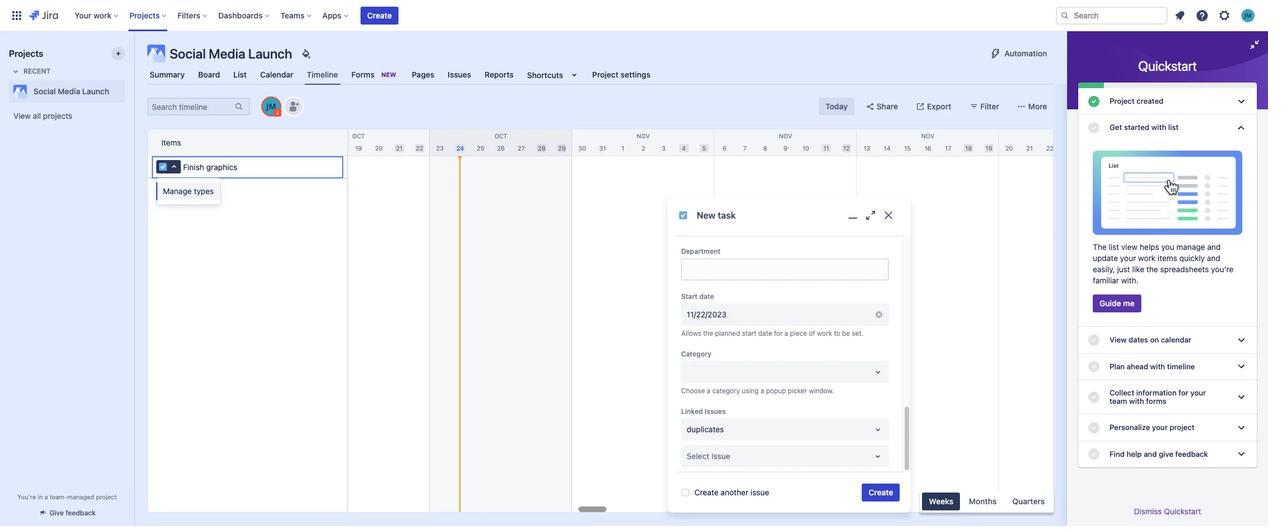 Task type: locate. For each thing, give the bounding box(es) containing it.
help
[[1127, 450, 1142, 459]]

0 horizontal spatial nov
[[637, 132, 650, 140]]

project right managed
[[96, 494, 117, 501]]

project settings link
[[590, 65, 653, 85]]

1 vertical spatial the
[[703, 330, 714, 338]]

0 vertical spatial checked image
[[1088, 422, 1101, 435]]

1 horizontal spatial your
[[1153, 423, 1168, 432]]

1 vertical spatial list
[[1109, 243, 1120, 252]]

2 horizontal spatial work
[[1139, 254, 1156, 263]]

get started with list
[[1110, 123, 1179, 132]]

quickstart right "dismiss"
[[1165, 507, 1202, 517]]

chevron image for your
[[1235, 391, 1249, 404]]

1 horizontal spatial launch
[[248, 46, 292, 61]]

give
[[1159, 450, 1174, 459]]

work inside the list view helps you manage and update your work items quickly and easily, just like the spreadsheets you're familiar with.
[[1139, 254, 1156, 263]]

for
[[774, 330, 783, 338], [1179, 389, 1189, 398]]

1 vertical spatial project
[[1110, 97, 1135, 106]]

1 horizontal spatial 21
[[1027, 145, 1033, 152]]

issues up duplicates
[[705, 408, 726, 416]]

category
[[713, 387, 740, 395]]

work inside "popup button"
[[94, 10, 112, 20]]

1 horizontal spatial create button
[[862, 484, 900, 502]]

the right like
[[1147, 265, 1159, 274]]

3 chevron image from the top
[[1235, 391, 1249, 404]]

you're
[[17, 494, 36, 501]]

with right team
[[1130, 397, 1145, 406]]

appswitcher icon image
[[10, 9, 23, 22]]

checked image
[[1088, 95, 1101, 108], [1088, 121, 1101, 134], [1088, 334, 1101, 347], [1088, 360, 1101, 374], [1088, 391, 1101, 404]]

social media launch up "view all projects" link
[[34, 87, 109, 96]]

checked image
[[1088, 422, 1101, 435], [1088, 448, 1101, 461]]

project created
[[1110, 97, 1164, 106]]

work right your
[[94, 10, 112, 20]]

1 horizontal spatial work
[[817, 330, 833, 338]]

1 vertical spatial quickstart
[[1165, 507, 1202, 517]]

export
[[928, 102, 952, 111]]

1 vertical spatial feedback
[[66, 509, 96, 518]]

1 chevron image from the top
[[1235, 121, 1249, 134]]

collect information for your team with forms button
[[1079, 380, 1258, 415]]

2 horizontal spatial create
[[869, 488, 894, 498]]

nov for 16
[[922, 132, 935, 140]]

project up find help and give feedback dropdown button
[[1170, 423, 1195, 432]]

your down the view
[[1121, 254, 1137, 263]]

21 left 23
[[396, 145, 403, 152]]

Search field
[[1057, 6, 1168, 24]]

0 vertical spatial view
[[13, 111, 31, 121]]

projects inside projects dropdown button
[[129, 10, 160, 20]]

project
[[1170, 423, 1195, 432], [96, 494, 117, 501]]

view left 'dates'
[[1110, 336, 1127, 345]]

set.
[[852, 330, 864, 338]]

share button
[[859, 98, 905, 116]]

settings
[[621, 70, 651, 79]]

1 horizontal spatial view
[[1110, 336, 1127, 345]]

create button inside primary element
[[361, 6, 399, 24]]

the right allows
[[703, 330, 714, 338]]

0 vertical spatial feedback
[[1176, 450, 1209, 459]]

7
[[744, 145, 747, 152]]

chevron image for find help and give feedback
[[1235, 448, 1249, 461]]

checked image for personalize
[[1088, 422, 1101, 435]]

calendar
[[260, 70, 294, 79]]

checked image inside the get started with list dropdown button
[[1088, 121, 1101, 134]]

work down helps
[[1139, 254, 1156, 263]]

for left piece
[[774, 330, 783, 338]]

window.
[[809, 387, 834, 395]]

0 vertical spatial projects
[[129, 10, 160, 20]]

0 vertical spatial new
[[381, 71, 396, 78]]

2 checked image from the top
[[1088, 448, 1101, 461]]

filters
[[178, 10, 201, 20]]

plan
[[1110, 362, 1125, 371]]

14
[[884, 145, 891, 152]]

22 left 23
[[416, 145, 424, 152]]

with right the ahead
[[1151, 362, 1166, 371]]

1 vertical spatial date
[[759, 330, 773, 338]]

1 horizontal spatial media
[[209, 46, 245, 61]]

1 open image from the top
[[872, 423, 885, 437]]

0 vertical spatial create button
[[361, 6, 399, 24]]

collect
[[1110, 389, 1135, 398]]

banner
[[0, 0, 1269, 31]]

your work
[[75, 10, 112, 20]]

checked image down guide
[[1088, 334, 1101, 347]]

and up you're
[[1208, 254, 1221, 263]]

0 horizontal spatial create button
[[361, 6, 399, 24]]

a
[[785, 330, 789, 338], [707, 387, 711, 395], [761, 387, 765, 395], [45, 494, 48, 501]]

shortcuts
[[527, 70, 563, 80]]

1 horizontal spatial project
[[1170, 423, 1195, 432]]

9
[[784, 145, 788, 152]]

sidebar navigation image
[[122, 45, 146, 67]]

2 oct from the left
[[495, 132, 508, 140]]

checked image inside project created dropdown button
[[1088, 95, 1101, 108]]

and
[[1208, 243, 1221, 252], [1208, 254, 1221, 263], [1144, 450, 1157, 459]]

filters button
[[174, 6, 212, 24]]

date right start
[[700, 293, 714, 301]]

weeks
[[929, 497, 954, 506]]

social media launch link
[[9, 80, 121, 103]]

3 chevron image from the top
[[1235, 448, 1249, 461]]

your down timeline on the right bottom of the page
[[1191, 389, 1207, 398]]

launch up the calendar
[[248, 46, 292, 61]]

0 vertical spatial your
[[1121, 254, 1137, 263]]

today
[[826, 102, 848, 111]]

progress bar
[[1079, 83, 1258, 88]]

checked image inside find help and give feedback dropdown button
[[1088, 448, 1101, 461]]

1 horizontal spatial oct
[[495, 132, 508, 140]]

Select Issue text field
[[687, 451, 689, 462]]

launch left 'add to starred' icon
[[82, 87, 109, 96]]

open image
[[872, 366, 885, 379]]

list down project created dropdown button
[[1169, 123, 1179, 132]]

2 nov from the left
[[779, 132, 793, 140]]

create
[[367, 10, 392, 20], [695, 488, 719, 498], [869, 488, 894, 498]]

chevron image
[[1235, 121, 1249, 134], [1235, 334, 1249, 347], [1235, 391, 1249, 404], [1235, 422, 1249, 435]]

0 vertical spatial for
[[774, 330, 783, 338]]

board link
[[196, 65, 222, 85]]

chevron image inside the plan ahead with timeline dropdown button
[[1235, 360, 1249, 374]]

0 horizontal spatial your
[[1121, 254, 1137, 263]]

dismiss quickstart link
[[1135, 507, 1202, 517]]

checked image left find
[[1088, 448, 1101, 461]]

nov up 16
[[922, 132, 935, 140]]

1
[[622, 145, 625, 152]]

checked image for plan
[[1088, 360, 1101, 374]]

new left task
[[697, 210, 716, 220]]

new for new task
[[697, 210, 716, 220]]

0 horizontal spatial new
[[381, 71, 396, 78]]

another
[[721, 488, 749, 498]]

1 horizontal spatial 22
[[1047, 145, 1054, 152]]

your profile and settings image
[[1242, 9, 1255, 22]]

1 horizontal spatial the
[[1147, 265, 1159, 274]]

2 horizontal spatial your
[[1191, 389, 1207, 398]]

view inside dropdown button
[[1110, 336, 1127, 345]]

project for project settings
[[593, 70, 619, 79]]

social media launch
[[170, 46, 292, 61], [34, 87, 109, 96]]

view dates on calendar button
[[1079, 327, 1258, 354]]

1 horizontal spatial new
[[697, 210, 716, 220]]

your up the find help and give feedback
[[1153, 423, 1168, 432]]

0 horizontal spatial social media launch
[[34, 87, 109, 96]]

minimize image
[[847, 209, 860, 222]]

1 vertical spatial checked image
[[1088, 448, 1101, 461]]

4 checked image from the top
[[1088, 360, 1101, 374]]

1 vertical spatial projects
[[9, 49, 43, 59]]

teams button
[[277, 6, 316, 24]]

you
[[1162, 243, 1175, 252]]

0 horizontal spatial issues
[[448, 70, 471, 79]]

collect information for your team with forms
[[1110, 389, 1207, 406]]

2 vertical spatial work
[[817, 330, 833, 338]]

social media launch up the list
[[170, 46, 292, 61]]

list up update
[[1109, 243, 1120, 252]]

2 vertical spatial and
[[1144, 450, 1157, 459]]

10 left 11
[[803, 145, 810, 152]]

give feedback button
[[32, 504, 102, 523]]

project inside dropdown button
[[1170, 423, 1195, 432]]

3 nov from the left
[[922, 132, 935, 140]]

1 chevron image from the top
[[1235, 95, 1249, 108]]

4 chevron image from the top
[[1235, 422, 1249, 435]]

0 horizontal spatial oct
[[352, 132, 365, 140]]

jira image
[[29, 9, 58, 22], [29, 9, 58, 22]]

1 vertical spatial launch
[[82, 87, 109, 96]]

media up "view all projects" link
[[58, 87, 80, 96]]

project
[[593, 70, 619, 79], [1110, 97, 1135, 106]]

nov up 2 on the right top
[[637, 132, 650, 140]]

2
[[642, 145, 645, 152]]

2 chevron image from the top
[[1235, 334, 1249, 347]]

1 checked image from the top
[[1088, 95, 1101, 108]]

project inside project settings "link"
[[593, 70, 619, 79]]

0 horizontal spatial work
[[94, 10, 112, 20]]

2 vertical spatial with
[[1130, 397, 1145, 406]]

information
[[1137, 389, 1177, 398]]

3 checked image from the top
[[1088, 334, 1101, 347]]

list inside the list view helps you manage and update your work items quickly and easily, just like the spreadsheets you're familiar with.
[[1109, 243, 1120, 252]]

issues
[[448, 70, 471, 79], [705, 408, 726, 416]]

1 vertical spatial open image
[[872, 450, 885, 464]]

1 vertical spatial social media launch
[[34, 87, 109, 96]]

weeks button
[[923, 493, 961, 511]]

checked image left 'personalize'
[[1088, 422, 1101, 435]]

find help and give feedback button
[[1079, 441, 1258, 468]]

0 vertical spatial the
[[1147, 265, 1159, 274]]

1 oct from the left
[[352, 132, 365, 140]]

0 horizontal spatial 22
[[416, 145, 424, 152]]

0 vertical spatial and
[[1208, 243, 1221, 252]]

guide
[[1100, 299, 1122, 308]]

personalize your project button
[[1079, 415, 1258, 441]]

work
[[94, 10, 112, 20], [1139, 254, 1156, 263], [817, 330, 833, 338]]

1 nov from the left
[[637, 132, 650, 140]]

0 horizontal spatial 20
[[375, 145, 383, 152]]

18
[[966, 145, 972, 152]]

created
[[1137, 97, 1164, 106]]

0 vertical spatial list
[[1169, 123, 1179, 132]]

checked image inside personalize your project dropdown button
[[1088, 422, 1101, 435]]

feedback down managed
[[66, 509, 96, 518]]

0 horizontal spatial 10
[[172, 145, 179, 152]]

2 vertical spatial chevron image
[[1235, 448, 1249, 461]]

all
[[33, 111, 41, 121]]

1 vertical spatial for
[[1179, 389, 1189, 398]]

2 chevron image from the top
[[1235, 360, 1249, 374]]

tab list
[[141, 65, 1061, 85]]

project left settings
[[593, 70, 619, 79]]

projects
[[129, 10, 160, 20], [9, 49, 43, 59]]

clear image
[[875, 311, 884, 319]]

issues right pages
[[448, 70, 471, 79]]

go full screen image
[[865, 209, 878, 222]]

the inside the list view helps you manage and update your work items quickly and easily, just like the spreadsheets you're familiar with.
[[1147, 265, 1159, 274]]

1 vertical spatial your
[[1191, 389, 1207, 398]]

nov up 9
[[779, 132, 793, 140]]

checked image for collect
[[1088, 391, 1101, 404]]

projects up recent
[[9, 49, 43, 59]]

open image
[[872, 423, 885, 437], [872, 450, 885, 464]]

items
[[161, 138, 181, 147]]

task
[[718, 210, 736, 220]]

dismiss quickstart
[[1135, 507, 1202, 517]]

1 horizontal spatial 10
[[803, 145, 810, 152]]

0 vertical spatial social media launch
[[170, 46, 292, 61]]

new right forms
[[381, 71, 396, 78]]

1 vertical spatial view
[[1110, 336, 1127, 345]]

checked image left team
[[1088, 391, 1101, 404]]

checked image inside view dates on calendar dropdown button
[[1088, 334, 1101, 347]]

1 horizontal spatial 20
[[1006, 145, 1014, 152]]

quickstart up project created dropdown button
[[1139, 58, 1197, 74]]

launch
[[248, 46, 292, 61], [82, 87, 109, 96]]

the
[[1147, 265, 1159, 274], [703, 330, 714, 338]]

1 horizontal spatial feedback
[[1176, 450, 1209, 459]]

checked image left the get
[[1088, 121, 1101, 134]]

quarters
[[1013, 497, 1045, 506]]

21 down more "button"
[[1027, 145, 1033, 152]]

10
[[172, 145, 179, 152], [803, 145, 810, 152]]

list inside dropdown button
[[1169, 123, 1179, 132]]

work for allows the planned start date for a piece of work to be set.
[[817, 330, 833, 338]]

to
[[834, 330, 841, 338]]

media up the list
[[209, 46, 245, 61]]

1 horizontal spatial social
[[170, 46, 206, 61]]

project settings
[[593, 70, 651, 79]]

shortcuts button
[[525, 65, 584, 85]]

and left give
[[1144, 450, 1157, 459]]

chevron image for list
[[1235, 121, 1249, 134]]

1 vertical spatial create button
[[862, 484, 900, 502]]

search image
[[1061, 11, 1070, 20]]

checked image for project
[[1088, 95, 1101, 108]]

1 vertical spatial project
[[96, 494, 117, 501]]

linked
[[681, 408, 703, 416]]

2 horizontal spatial nov
[[922, 132, 935, 140]]

with for started
[[1152, 123, 1167, 132]]

feedback right give
[[1176, 450, 1209, 459]]

chevron image
[[1235, 95, 1249, 108], [1235, 360, 1249, 374], [1235, 448, 1249, 461]]

1 vertical spatial new
[[697, 210, 716, 220]]

21
[[396, 145, 403, 152], [1027, 145, 1033, 152]]

work left to
[[817, 330, 833, 338]]

checked image left project created
[[1088, 95, 1101, 108]]

1 horizontal spatial create
[[695, 488, 719, 498]]

be
[[842, 330, 850, 338]]

1 vertical spatial work
[[1139, 254, 1156, 263]]

0 vertical spatial launch
[[248, 46, 292, 61]]

issues link
[[446, 65, 474, 85]]

Department text field
[[683, 260, 889, 280]]

projects up sidebar navigation image
[[129, 10, 160, 20]]

date right the 'start' on the bottom of page
[[759, 330, 773, 338]]

1 horizontal spatial projects
[[129, 10, 160, 20]]

project up the get
[[1110, 97, 1135, 106]]

social up summary
[[170, 46, 206, 61]]

checked image inside collect information for your team with forms dropdown button
[[1088, 391, 1101, 404]]

chevron image inside project created dropdown button
[[1235, 95, 1249, 108]]

teams
[[281, 10, 305, 20]]

0 vertical spatial project
[[1170, 423, 1195, 432]]

project for project created
[[1110, 97, 1135, 106]]

settings image
[[1218, 9, 1232, 22]]

view left all
[[13, 111, 31, 121]]

summary link
[[147, 65, 187, 85]]

0 horizontal spatial list
[[1109, 243, 1120, 252]]

jeremy miller image
[[262, 98, 280, 116]]

duplicates
[[687, 425, 724, 434]]

5 checked image from the top
[[1088, 391, 1101, 404]]

23
[[436, 145, 444, 152]]

project inside project created dropdown button
[[1110, 97, 1135, 106]]

view for view all projects
[[13, 111, 31, 121]]

0 vertical spatial date
[[700, 293, 714, 301]]

checked image inside the plan ahead with timeline dropdown button
[[1088, 360, 1101, 374]]

0 horizontal spatial create
[[367, 10, 392, 20]]

22 down more
[[1047, 145, 1054, 152]]

1 vertical spatial with
[[1151, 362, 1166, 371]]

0 horizontal spatial project
[[593, 70, 619, 79]]

0 horizontal spatial launch
[[82, 87, 109, 96]]

2 10 from the left
[[803, 145, 810, 152]]

0 horizontal spatial for
[[774, 330, 783, 338]]

0 vertical spatial issues
[[448, 70, 471, 79]]

0 vertical spatial open image
[[872, 423, 885, 437]]

calendar
[[1161, 336, 1192, 345]]

checked image for view
[[1088, 334, 1101, 347]]

chevron image for plan ahead with timeline
[[1235, 360, 1249, 374]]

chevron image for project created
[[1235, 95, 1249, 108]]

1 checked image from the top
[[1088, 422, 1101, 435]]

0 vertical spatial project
[[593, 70, 619, 79]]

more button
[[1011, 98, 1054, 116]]

22
[[416, 145, 424, 152], [1047, 145, 1054, 152]]

and right 'manage'
[[1208, 243, 1221, 252]]

find
[[1110, 450, 1125, 459]]

with right started
[[1152, 123, 1167, 132]]

checked image left plan
[[1088, 360, 1101, 374]]

create inside primary element
[[367, 10, 392, 20]]

0 horizontal spatial feedback
[[66, 509, 96, 518]]

1 vertical spatial media
[[58, 87, 80, 96]]

create for create button within the primary element
[[367, 10, 392, 20]]

social down recent
[[34, 87, 56, 96]]

the
[[1093, 243, 1107, 252]]

2 checked image from the top
[[1088, 121, 1101, 134]]

1 horizontal spatial issues
[[705, 408, 726, 416]]

1 horizontal spatial for
[[1179, 389, 1189, 398]]

automation image
[[989, 47, 1003, 60]]

12
[[844, 145, 850, 152]]

1 20 from the left
[[375, 145, 383, 152]]

1 horizontal spatial nov
[[779, 132, 793, 140]]

1 21 from the left
[[396, 145, 403, 152]]

manage
[[163, 187, 192, 196]]

0 vertical spatial chevron image
[[1235, 95, 1249, 108]]

board
[[198, 70, 220, 79]]

1 horizontal spatial 19
[[986, 145, 993, 152]]

2 open image from the top
[[872, 450, 885, 464]]

0 horizontal spatial project
[[96, 494, 117, 501]]

1 horizontal spatial list
[[1169, 123, 1179, 132]]

for down timeline on the right bottom of the page
[[1179, 389, 1189, 398]]

0 horizontal spatial view
[[13, 111, 31, 121]]

picker
[[788, 387, 807, 395]]

10 up manage
[[172, 145, 179, 152]]



Task type: describe. For each thing, give the bounding box(es) containing it.
primary element
[[7, 0, 1057, 31]]

you're in a team-managed project
[[17, 494, 117, 501]]

summary
[[150, 70, 185, 79]]

2 19 from the left
[[986, 145, 993, 152]]

select issue
[[687, 452, 731, 461]]

for inside collect information for your team with forms
[[1179, 389, 1189, 398]]

feedback inside button
[[66, 509, 96, 518]]

update
[[1093, 254, 1119, 263]]

pages
[[412, 70, 435, 79]]

29
[[558, 145, 566, 152]]

choose a category using a popup picker window.
[[681, 387, 834, 395]]

view for view dates on calendar
[[1110, 336, 1127, 345]]

new task image
[[679, 211, 688, 220]]

quickly
[[1180, 254, 1206, 263]]

find help and give feedback
[[1110, 450, 1209, 459]]

automation button
[[983, 45, 1054, 63]]

chevron image for calendar
[[1235, 334, 1249, 347]]

me
[[1124, 299, 1135, 308]]

issues inside issues 'link'
[[448, 70, 471, 79]]

plan ahead with timeline
[[1110, 362, 1196, 371]]

dates
[[1129, 336, 1149, 345]]

add to starred image
[[122, 85, 135, 98]]

nov for 2
[[637, 132, 650, 140]]

give
[[50, 509, 64, 518]]

feedback inside dropdown button
[[1176, 450, 1209, 459]]

checked image for get
[[1088, 121, 1101, 134]]

and inside dropdown button
[[1144, 450, 1157, 459]]

export button
[[910, 98, 959, 116]]

Linked Issues text field
[[687, 424, 689, 436]]

view all projects
[[13, 111, 72, 121]]

popup
[[766, 387, 786, 395]]

1 22 from the left
[[416, 145, 424, 152]]

on
[[1151, 336, 1160, 345]]

notifications image
[[1174, 9, 1187, 22]]

using
[[742, 387, 759, 395]]

pages link
[[410, 65, 437, 85]]

chevron image inside personalize your project dropdown button
[[1235, 422, 1249, 435]]

Search timeline text field
[[149, 99, 233, 114]]

0 vertical spatial quickstart
[[1139, 58, 1197, 74]]

11
[[824, 145, 830, 152]]

30
[[579, 145, 586, 152]]

apps
[[323, 10, 342, 20]]

discard & close image
[[883, 209, 896, 222]]

calendar link
[[258, 65, 296, 85]]

recent
[[23, 67, 51, 75]]

tab list containing timeline
[[141, 65, 1061, 85]]

types
[[194, 187, 214, 196]]

banner containing your work
[[0, 0, 1269, 31]]

create project image
[[114, 49, 123, 58]]

8
[[764, 145, 768, 152]]

a right in
[[45, 494, 48, 501]]

spreadsheets
[[1161, 265, 1210, 274]]

get
[[1110, 123, 1123, 132]]

4
[[682, 145, 686, 152]]

0 vertical spatial media
[[209, 46, 245, 61]]

list
[[234, 70, 247, 79]]

guide me button
[[1093, 295, 1142, 313]]

add people image
[[287, 100, 300, 113]]

0 horizontal spatial projects
[[9, 49, 43, 59]]

15
[[905, 145, 911, 152]]

today button
[[819, 98, 855, 116]]

create for the rightmost create button
[[869, 488, 894, 498]]

0 horizontal spatial media
[[58, 87, 80, 96]]

a left piece
[[785, 330, 789, 338]]

ahead
[[1127, 362, 1149, 371]]

the list view helps you manage and update your work items quickly and easily, just like the spreadsheets you're familiar with.
[[1093, 243, 1234, 286]]

new for new
[[381, 71, 396, 78]]

create another issue
[[695, 488, 770, 498]]

with for ahead
[[1151, 362, 1166, 371]]

plan ahead with timeline button
[[1079, 354, 1258, 380]]

open image for select issue
[[872, 450, 885, 464]]

just
[[1118, 265, 1131, 274]]

1 10 from the left
[[172, 145, 179, 152]]

list link
[[231, 65, 249, 85]]

1 19 from the left
[[355, 145, 362, 152]]

give feedback
[[50, 509, 96, 518]]

1 horizontal spatial social media launch
[[170, 46, 292, 61]]

help image
[[1196, 9, 1210, 22]]

with inside collect information for your team with forms
[[1130, 397, 1145, 406]]

0 vertical spatial social
[[170, 46, 206, 61]]

filter
[[981, 102, 1000, 111]]

0 horizontal spatial the
[[703, 330, 714, 338]]

5
[[703, 145, 706, 152]]

collapse recent projects image
[[9, 65, 22, 78]]

your inside the list view helps you manage and update your work items quickly and easily, just like the spreadsheets you're familiar with.
[[1121, 254, 1137, 263]]

2 22 from the left
[[1047, 145, 1054, 152]]

projects button
[[126, 6, 171, 24]]

a right using
[[761, 387, 765, 395]]

set background color image
[[299, 47, 313, 60]]

launch inside social media launch link
[[82, 87, 109, 96]]

helps
[[1140, 243, 1160, 252]]

forms
[[1147, 397, 1167, 406]]

start
[[681, 293, 698, 301]]

2 20 from the left
[[1006, 145, 1014, 152]]

more
[[1029, 102, 1048, 111]]

start date
[[681, 293, 714, 301]]

guide me
[[1100, 299, 1135, 308]]

31
[[599, 145, 606, 152]]

1 vertical spatial issues
[[705, 408, 726, 416]]

3
[[662, 145, 666, 152]]

personalize your project
[[1110, 423, 1195, 432]]

department
[[681, 247, 721, 256]]

1 vertical spatial and
[[1208, 254, 1221, 263]]

nov for 9
[[779, 132, 793, 140]]

27
[[518, 145, 525, 152]]

you're
[[1212, 265, 1234, 274]]

timeline
[[1168, 362, 1196, 371]]

items
[[1158, 254, 1178, 263]]

1 horizontal spatial date
[[759, 330, 773, 338]]

24
[[457, 145, 464, 152]]

What needs to be done? - Press the "Enter" key to submit or the "Escape" key to cancel. text field
[[183, 162, 334, 173]]

open image for duplicates
[[872, 423, 885, 437]]

dashboards
[[218, 10, 263, 20]]

0 horizontal spatial date
[[700, 293, 714, 301]]

1 vertical spatial social
[[34, 87, 56, 96]]

personalize
[[1110, 423, 1151, 432]]

oct for 19
[[352, 132, 365, 140]]

6
[[723, 145, 727, 152]]

28
[[538, 145, 546, 152]]

checked image for find
[[1088, 448, 1101, 461]]

view dates on calendar
[[1110, 336, 1192, 345]]

category
[[681, 350, 712, 359]]

a right choose
[[707, 387, 711, 395]]

reports link
[[483, 65, 516, 85]]

minimize image
[[1249, 38, 1262, 51]]

2 21 from the left
[[1027, 145, 1033, 152]]

new task
[[697, 210, 736, 220]]

26
[[497, 145, 505, 152]]

25
[[477, 145, 485, 152]]

work for the list view helps you manage and update your work items quickly and easily, just like the spreadsheets you're familiar with.
[[1139, 254, 1156, 263]]

your
[[75, 10, 91, 20]]

dashboards button
[[215, 6, 274, 24]]

allows the planned start date for a piece of work to be set.
[[681, 330, 864, 338]]

issue
[[751, 488, 770, 498]]

task image
[[159, 162, 168, 171]]

your inside collect information for your team with forms
[[1191, 389, 1207, 398]]

oct for 26
[[495, 132, 508, 140]]

reports
[[485, 70, 514, 79]]



Task type: vqa. For each thing, say whether or not it's contained in the screenshot.


